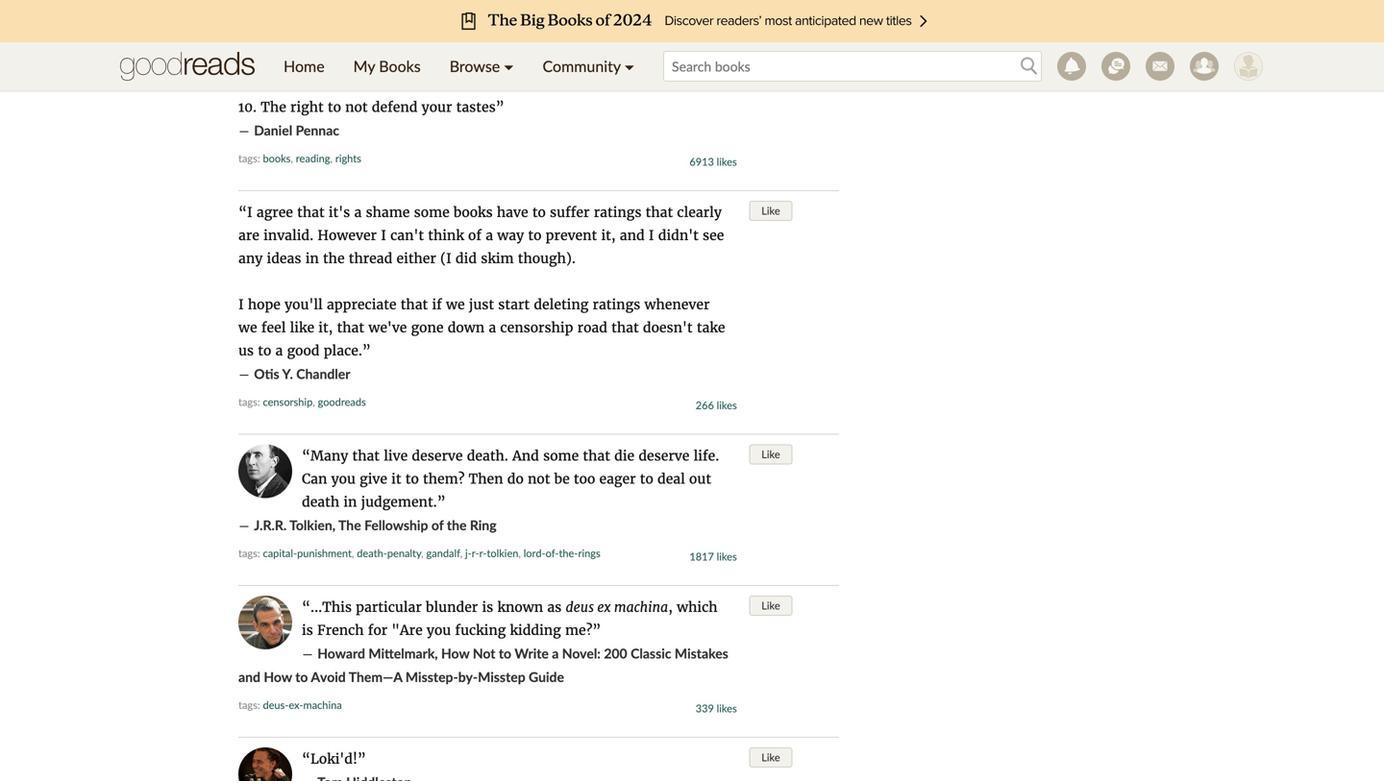 Task type: describe. For each thing, give the bounding box(es) containing it.
are
[[238, 227, 260, 244]]

blunder
[[426, 599, 478, 616]]

like
[[290, 319, 315, 336]]

0 horizontal spatial we
[[238, 319, 257, 336]]

2 horizontal spatial i
[[649, 227, 654, 244]]

just
[[469, 296, 494, 313]]

do
[[507, 471, 524, 488]]

mittelmark,
[[369, 646, 438, 662]]

fellowship
[[365, 517, 428, 534]]

tags: capital-punishment , death-penalty , gandalf , j-r-r-tolkien , lord-of-the-rings 1817 likes
[[238, 547, 737, 563]]

your
[[422, 98, 452, 116]]

not
[[473, 646, 496, 662]]

them—a
[[349, 669, 402, 685]]

1 horizontal spatial i
[[381, 227, 386, 244]]

9.
[[238, 52, 251, 70]]

to right have
[[533, 204, 546, 221]]

guide
[[529, 669, 564, 685]]

2 r- from the left
[[479, 547, 487, 560]]

the for 9.
[[255, 52, 281, 70]]

rights
[[335, 152, 362, 165]]

death.
[[467, 447, 509, 465]]

"i agree that it's a shame some books have to suffer ratings that clearly are invalid. however i can't think of a way to prevent it, and i didn't see any ideas in the thread either (i did skim though).
[[238, 204, 724, 267]]

take
[[697, 319, 726, 336]]

judgement."
[[361, 494, 446, 511]]

die
[[615, 447, 635, 465]]

how not to write a novel: 200 classic mistakes and how to avoid them—a misstep-by-misstep guide link
[[238, 646, 729, 685]]

Search books text field
[[664, 51, 1042, 82]]

too
[[574, 471, 596, 488]]

, left death-
[[352, 547, 354, 560]]

the inside "many that live deserve death. and some that die deserve life. can you give it to them? then do not be too eager to deal out death in judgement." ― j.r.r. tolkien, the fellowship of the ring
[[447, 517, 467, 534]]

censorship inside i hope you'll appreciate that if we just start deleting ratings whenever we feel like it, that we've gone down a censorship road that doesn't take us to a good place." ― otis y. chandler
[[500, 319, 574, 336]]

that up too
[[583, 447, 611, 465]]

mistakes
[[675, 646, 729, 662]]

it, inside i hope you'll appreciate that if we just start deleting ratings whenever we feel like it, that we've gone down a censorship road that doesn't take us to a good place." ― otis y. chandler
[[319, 319, 333, 336]]

tolkien
[[487, 547, 519, 560]]

like for "loki'd!"
[[762, 751, 780, 764]]

either
[[397, 250, 436, 267]]

to left read
[[322, 52, 336, 70]]

i hope you'll appreciate that if we just start deleting ratings whenever we feel like it, that we've gone down a censorship road that doesn't take us to a good place." ― otis y. chandler
[[238, 296, 726, 383]]

the inside "i agree that it's a shame some books have to suffer ratings that clearly are invalid. however i can't think of a way to prevent it, and i didn't see any ideas in the thread either (i did skim though).
[[323, 250, 345, 267]]

10. the right to not defend your tastes" ― daniel pennac
[[238, 98, 505, 139]]

2 deserve from the left
[[639, 447, 690, 465]]

gone
[[411, 319, 444, 336]]

ruby anderson image
[[1235, 52, 1264, 81]]

otis
[[254, 366, 280, 382]]

road
[[578, 319, 608, 336]]

novel:
[[562, 646, 601, 662]]

you inside "many that live deserve death. and some that die deserve life. can you give it to them? then do not be too eager to deal out death in judgement." ― j.r.r. tolkien, the fellowship of the ring
[[331, 471, 356, 488]]

― inside '10. the right to not defend your tastes" ― daniel pennac'
[[238, 122, 250, 139]]

inbox image
[[1146, 52, 1175, 81]]

to inside i hope you'll appreciate that if we just start deleting ratings whenever we feel like it, that we've gone down a censorship road that doesn't take us to a good place." ― otis y. chandler
[[258, 342, 271, 359]]

, left j- at the bottom of the page
[[460, 547, 463, 560]]

books
[[379, 57, 421, 75]]

community ▾ button
[[528, 42, 649, 90]]

, left gandalf
[[421, 547, 424, 560]]

like link for tags:
[[749, 201, 793, 221]]

skim
[[481, 250, 514, 267]]

classic
[[631, 646, 672, 662]]

and inside "i agree that it's a shame some books have to suffer ratings that clearly are invalid. however i can't think of a way to prevent it, and i didn't see any ideas in the thread either (i did skim though).
[[620, 227, 645, 244]]

misstep
[[478, 669, 526, 685]]

to right not
[[499, 646, 512, 662]]

we've
[[369, 319, 407, 336]]

avoid
[[311, 669, 346, 685]]

"i
[[238, 204, 253, 221]]

like link for "loki'd!"
[[749, 748, 793, 768]]

to left avoid
[[295, 669, 308, 685]]

tags: deus-ex-machina 339 likes
[[238, 699, 737, 715]]

life.
[[694, 447, 720, 465]]

browse ▾ button
[[435, 42, 528, 90]]

of-
[[546, 547, 559, 560]]

not inside "many that live deserve death. and some that die deserve life. can you give it to them? then do not be too eager to deal out death in judgement." ― j.r.r. tolkien, the fellowship of the ring
[[528, 471, 550, 488]]

0 horizontal spatial how
[[264, 669, 292, 685]]

write
[[515, 646, 549, 662]]

1817
[[690, 550, 714, 563]]

339 likes link
[[696, 702, 737, 715]]

howard mittelmark image
[[238, 596, 292, 650]]

in inside "i agree that it's a shame some books have to suffer ratings that clearly are invalid. however i can't think of a way to prevent it, and i didn't see any ideas in the thread either (i did skim though).
[[305, 250, 319, 267]]

though).
[[518, 250, 576, 267]]

a down just
[[489, 319, 496, 336]]

deleting
[[534, 296, 589, 313]]

not inside '10. the right to not defend your tastes" ― daniel pennac'
[[345, 98, 368, 116]]

tags: for tags: censorship , goodreads 266 likes
[[238, 396, 260, 409]]

j.r.r.
[[254, 517, 287, 534]]

j.r.r. tolkien image
[[238, 445, 292, 498]]

339
[[696, 702, 714, 715]]

1 deserve from the left
[[412, 447, 463, 465]]

gandalf link
[[427, 547, 460, 560]]

it, inside "i agree that it's a shame some books have to suffer ratings that clearly are invalid. however i can't think of a way to prevent it, and i didn't see any ideas in the thread either (i did skim though).
[[601, 227, 616, 244]]

to right way
[[528, 227, 542, 244]]

ratings inside "i agree that it's a shame some books have to suffer ratings that clearly are invalid. however i can't think of a way to prevent it, and i didn't see any ideas in the thread either (i did skim though).
[[594, 204, 642, 221]]

browse
[[450, 57, 500, 75]]

death-penalty link
[[357, 547, 421, 560]]

266
[[696, 399, 714, 412]]

which
[[677, 599, 718, 616]]

, left lord-
[[519, 547, 521, 560]]

tags: for tags: books , reading , rights 6913 likes
[[238, 152, 260, 165]]

― inside the , which is french for "are you fucking kidding me?" ― howard mittelmark,
[[302, 646, 313, 663]]

machina inside tags: deus-ex-machina 339 likes
[[303, 699, 342, 712]]

to inside '10. the right to not defend your tastes" ― daniel pennac'
[[328, 98, 341, 116]]

see
[[703, 227, 724, 244]]

as
[[547, 599, 562, 616]]

out inside "many that live deserve death. and some that die deserve life. can you give it to them? then do not be too eager to deal out death in judgement." ― j.r.r. tolkien, the fellowship of the ring
[[690, 471, 712, 488]]

death
[[302, 494, 340, 511]]

the for 10.
[[261, 98, 286, 116]]

0 vertical spatial how
[[441, 646, 470, 662]]

deal
[[658, 471, 685, 488]]

the fellowship of the ring link
[[339, 517, 497, 534]]

my group discussions image
[[1102, 52, 1131, 81]]

feel
[[261, 319, 286, 336]]

like for tags:
[[762, 204, 780, 217]]

0 vertical spatial is
[[482, 599, 494, 616]]

y.
[[282, 366, 293, 382]]

a right it's
[[354, 204, 362, 221]]

particular
[[356, 599, 422, 616]]

the inside "many that live deserve death. and some that die deserve life. can you give it to them? then do not be too eager to deal out death in judgement." ― j.r.r. tolkien, the fellowship of the ring
[[339, 517, 361, 534]]

defend
[[372, 98, 418, 116]]

a left way
[[486, 227, 493, 244]]

start
[[498, 296, 530, 313]]

that up place."
[[337, 319, 365, 336]]

clearly
[[677, 204, 722, 221]]

known
[[498, 599, 543, 616]]

, which is french for "are you fucking kidding me?" ― howard mittelmark,
[[302, 599, 718, 663]]

live
[[384, 447, 408, 465]]

▾ for browse ▾
[[504, 57, 514, 75]]

didn't
[[658, 227, 699, 244]]

daniel
[[254, 122, 293, 138]]

rings
[[578, 547, 601, 560]]

home link
[[269, 42, 339, 90]]

― inside i hope you'll appreciate that if we just start deleting ratings whenever we feel like it, that we've gone down a censorship road that doesn't take us to a good place." ― otis y. chandler
[[238, 366, 250, 383]]

my books link
[[339, 42, 435, 90]]

Search for books to add to your shelves search field
[[664, 51, 1042, 82]]

shame
[[366, 204, 410, 221]]

, inside the , which is french for "are you fucking kidding me?" ― howard mittelmark,
[[669, 599, 673, 616]]



Task type: vqa. For each thing, say whether or not it's contained in the screenshot.
face
no



Task type: locate. For each thing, give the bounding box(es) containing it.
3 like from the top
[[762, 599, 780, 612]]

9. the right to read out loud
[[238, 52, 429, 70]]

likes right 1817
[[717, 550, 737, 563]]

0 horizontal spatial books
[[263, 152, 291, 165]]

1 vertical spatial books
[[454, 204, 493, 221]]

give
[[360, 471, 388, 488]]

1 ▾ from the left
[[504, 57, 514, 75]]

0 vertical spatial censorship
[[500, 319, 574, 336]]

tags: down otis
[[238, 396, 260, 409]]

is inside the , which is french for "are you fucking kidding me?" ― howard mittelmark,
[[302, 622, 313, 639]]

capital-punishment link
[[263, 547, 352, 560]]

invalid.
[[264, 227, 314, 244]]

a right "write"
[[552, 646, 559, 662]]

likes inside tags: books , reading , rights 6913 likes
[[717, 155, 737, 168]]

some inside "many that live deserve death. and some that die deserve life. can you give it to them? then do not be too eager to deal out death in judgement." ― j.r.r. tolkien, the fellowship of the ring
[[543, 447, 579, 465]]

browse ▾
[[450, 57, 514, 75]]

of up did
[[468, 227, 482, 244]]

is up fucking
[[482, 599, 494, 616]]

1 r- from the left
[[472, 547, 479, 560]]

likes inside tags: deus-ex-machina 339 likes
[[717, 702, 737, 715]]

, left rights link
[[330, 152, 333, 165]]

some inside "i agree that it's a shame some books have to suffer ratings that clearly are invalid. however i can't think of a way to prevent it, and i didn't see any ideas in the thread either (i did skim though).
[[414, 204, 450, 221]]

2 like from the top
[[762, 448, 780, 461]]

tags: for tags: capital-punishment , death-penalty , gandalf , j-r-r-tolkien , lord-of-the-rings 1817 likes
[[238, 547, 260, 560]]

way
[[497, 227, 524, 244]]

how up by-
[[441, 646, 470, 662]]

1 horizontal spatial some
[[543, 447, 579, 465]]

tags: left books link
[[238, 152, 260, 165]]

deus-
[[263, 699, 289, 712]]

r-
[[472, 547, 479, 560], [479, 547, 487, 560]]

tags: inside tags: books , reading , rights 6913 likes
[[238, 152, 260, 165]]

likes right 339
[[717, 702, 737, 715]]

1 vertical spatial some
[[543, 447, 579, 465]]

0 vertical spatial books
[[263, 152, 291, 165]]

we up us
[[238, 319, 257, 336]]

1 horizontal spatial deserve
[[639, 447, 690, 465]]

in
[[305, 250, 319, 267], [344, 494, 357, 511]]

if
[[432, 296, 442, 313]]

, left reading
[[291, 152, 293, 165]]

it, right prevent
[[601, 227, 616, 244]]

deus-ex-machina link
[[263, 699, 342, 712]]

2 ▾ from the left
[[625, 57, 635, 75]]

to left deal on the left of page
[[640, 471, 654, 488]]

tom hiddleston image
[[238, 748, 292, 782]]

how up deus-
[[264, 669, 292, 685]]

0 horizontal spatial censorship
[[263, 396, 313, 409]]

1 vertical spatial and
[[238, 669, 261, 685]]

1 vertical spatial we
[[238, 319, 257, 336]]

penalty
[[387, 547, 421, 560]]

0 vertical spatial out
[[373, 52, 395, 70]]

is down "...this
[[302, 622, 313, 639]]

1 vertical spatial out
[[690, 471, 712, 488]]

tags: left capital- in the bottom left of the page
[[238, 547, 260, 560]]

"loki'd!"
[[302, 751, 366, 768]]

0 vertical spatial of
[[468, 227, 482, 244]]

likes inside tags: capital-punishment , death-penalty , gandalf , j-r-r-tolkien , lord-of-the-rings 1817 likes
[[717, 550, 737, 563]]

i down shame
[[381, 227, 386, 244]]

1 horizontal spatial the
[[447, 517, 467, 534]]

goodreads
[[318, 396, 366, 409]]

thread
[[349, 250, 393, 267]]

0 horizontal spatial ▾
[[504, 57, 514, 75]]

howard
[[318, 646, 365, 662]]

like for "...this particular blunder is known as
[[762, 599, 780, 612]]

"...this
[[302, 599, 352, 616]]

ring
[[470, 517, 497, 534]]

the down however
[[323, 250, 345, 267]]

to
[[322, 52, 336, 70], [328, 98, 341, 116], [533, 204, 546, 221], [528, 227, 542, 244], [258, 342, 271, 359], [406, 471, 419, 488], [640, 471, 654, 488], [499, 646, 512, 662], [295, 669, 308, 685]]

right inside '10. the right to not defend your tastes" ― daniel pennac'
[[290, 98, 324, 116]]

the
[[255, 52, 281, 70], [261, 98, 286, 116], [339, 517, 361, 534]]

― left otis
[[238, 366, 250, 383]]

1 likes from the top
[[717, 155, 737, 168]]

1 vertical spatial the
[[261, 98, 286, 116]]

266 likes link
[[696, 399, 737, 412]]

some up be
[[543, 447, 579, 465]]

we right if
[[446, 296, 465, 313]]

"many that live deserve death. and some that die deserve life. can you give it to them? then do not be too eager to deal out death in judgement." ― j.r.r. tolkien, the fellowship of the ring
[[238, 447, 720, 535]]

books down daniel
[[263, 152, 291, 165]]

1 horizontal spatial and
[[620, 227, 645, 244]]

be
[[554, 471, 570, 488]]

0 vertical spatial right
[[285, 52, 318, 70]]

1 vertical spatial is
[[302, 622, 313, 639]]

3 likes from the top
[[717, 550, 737, 563]]

the up death-
[[339, 517, 361, 534]]

1 vertical spatial machina
[[303, 699, 342, 712]]

0 horizontal spatial in
[[305, 250, 319, 267]]

fucking
[[455, 622, 506, 639]]

― inside "many that live deserve death. and some that die deserve life. can you give it to them? then do not be too eager to deal out death in judgement." ― j.r.r. tolkien, the fellowship of the ring
[[238, 517, 250, 535]]

1 vertical spatial right
[[290, 98, 324, 116]]

tags: for tags: deus-ex-machina 339 likes
[[238, 699, 260, 712]]

1 vertical spatial it,
[[319, 319, 333, 336]]

did
[[456, 250, 477, 267]]

the right 9.
[[255, 52, 281, 70]]

gandalf
[[427, 547, 460, 560]]

then
[[469, 471, 503, 488]]

doesn't
[[643, 319, 693, 336]]

that up didn't at the top of the page
[[646, 204, 673, 221]]

0 horizontal spatial deserve
[[412, 447, 463, 465]]

0 vertical spatial the
[[323, 250, 345, 267]]

▾ right browse
[[504, 57, 514, 75]]

1 horizontal spatial how
[[441, 646, 470, 662]]

1 horizontal spatial books
[[454, 204, 493, 221]]

4 tags: from the top
[[238, 699, 260, 712]]

▾ for community ▾
[[625, 57, 635, 75]]

likes right 6913
[[717, 155, 737, 168]]

1 vertical spatial ratings
[[593, 296, 641, 313]]

0 horizontal spatial out
[[373, 52, 395, 70]]

menu containing home
[[269, 42, 649, 90]]

right
[[285, 52, 318, 70], [290, 98, 324, 116]]

likes right '266'
[[717, 399, 737, 412]]

is
[[482, 599, 494, 616], [302, 622, 313, 639]]

1 horizontal spatial out
[[690, 471, 712, 488]]

any
[[238, 250, 263, 267]]

1 like from the top
[[762, 204, 780, 217]]

i left "hope"
[[238, 296, 244, 313]]

1817 likes link
[[690, 550, 737, 563]]

, left which
[[669, 599, 673, 616]]

, left "goodreads" 'link'
[[313, 396, 315, 409]]

i left didn't at the top of the page
[[649, 227, 654, 244]]

, inside tags: censorship , goodreads 266 likes
[[313, 396, 315, 409]]

0 vertical spatial the
[[255, 52, 281, 70]]

1 horizontal spatial ▾
[[625, 57, 635, 75]]

1 horizontal spatial censorship
[[500, 319, 574, 336]]

j-r-r-tolkien link
[[465, 547, 519, 560]]

we
[[446, 296, 465, 313], [238, 319, 257, 336]]

ratings inside i hope you'll appreciate that if we just start deleting ratings whenever we feel like it, that we've gone down a censorship road that doesn't take us to a good place." ― otis y. chandler
[[593, 296, 641, 313]]

lord-
[[524, 547, 546, 560]]

"many
[[302, 447, 348, 465]]

notifications image
[[1058, 52, 1087, 81]]

the up daniel
[[261, 98, 286, 116]]

▾ right community at the top left of page
[[625, 57, 635, 75]]

machina down avoid
[[303, 699, 342, 712]]

4 like link from the top
[[749, 748, 793, 768]]

4 like from the top
[[762, 751, 780, 764]]

some for think
[[414, 204, 450, 221]]

right up pennac
[[290, 98, 324, 116]]

books inside tags: books , reading , rights 6913 likes
[[263, 152, 291, 165]]

however
[[318, 227, 377, 244]]

1 horizontal spatial machina
[[614, 599, 669, 616]]

me?"
[[565, 622, 601, 639]]

the
[[323, 250, 345, 267], [447, 517, 467, 534]]

of inside "i agree that it's a shame some books have to suffer ratings that clearly are invalid. however i can't think of a way to prevent it, and i didn't see any ideas in the thread either (i did skim though).
[[468, 227, 482, 244]]

0 horizontal spatial some
[[414, 204, 450, 221]]

tolkien,
[[290, 517, 336, 534]]

1 vertical spatial of
[[432, 517, 444, 534]]

tags:
[[238, 152, 260, 165], [238, 396, 260, 409], [238, 547, 260, 560], [238, 699, 260, 712]]

that left if
[[401, 296, 428, 313]]

in right ideas
[[305, 250, 319, 267]]

down
[[448, 319, 485, 336]]

1 horizontal spatial is
[[482, 599, 494, 616]]

0 horizontal spatial is
[[302, 622, 313, 639]]

0 horizontal spatial you
[[331, 471, 356, 488]]

2 vertical spatial the
[[339, 517, 361, 534]]

r- left the tolkien
[[472, 547, 479, 560]]

and down howard mittelmark image
[[238, 669, 261, 685]]

(i
[[440, 250, 452, 267]]

ratings right suffer
[[594, 204, 642, 221]]

3 like link from the top
[[749, 596, 793, 616]]

of inside "many that live deserve death. and some that die deserve life. can you give it to them? then do not be too eager to deal out death in judgement." ― j.r.r. tolkien, the fellowship of the ring
[[432, 517, 444, 534]]

―
[[238, 122, 250, 139], [238, 366, 250, 383], [238, 517, 250, 535], [302, 646, 313, 663]]

deserve up them?
[[412, 447, 463, 465]]

1 like link from the top
[[749, 201, 793, 221]]

menu
[[269, 42, 649, 90]]

deserve up deal on the left of page
[[639, 447, 690, 465]]

books up think
[[454, 204, 493, 221]]

that up give
[[352, 447, 380, 465]]

0 horizontal spatial it,
[[319, 319, 333, 336]]

6913
[[690, 155, 714, 168]]

1 tags: from the top
[[238, 152, 260, 165]]

kidding
[[510, 622, 561, 639]]

how
[[441, 646, 470, 662], [264, 669, 292, 685]]

censorship down start
[[500, 319, 574, 336]]

machina
[[614, 599, 669, 616], [303, 699, 342, 712]]

books link
[[263, 152, 291, 165]]

tags: left deus-
[[238, 699, 260, 712]]

not left 'defend'
[[345, 98, 368, 116]]

0 horizontal spatial i
[[238, 296, 244, 313]]

0 vertical spatial machina
[[614, 599, 669, 616]]

1 horizontal spatial it,
[[601, 227, 616, 244]]

misstep-
[[406, 669, 458, 685]]

ratings
[[594, 204, 642, 221], [593, 296, 641, 313]]

you inside the , which is french for "are you fucking kidding me?" ― howard mittelmark,
[[427, 622, 451, 639]]

4 likes from the top
[[717, 702, 737, 715]]

― left j.r.r.
[[238, 517, 250, 535]]

"...this particular blunder is known as deus ex machina
[[302, 599, 669, 616]]

right for not
[[290, 98, 324, 116]]

and left didn't at the top of the page
[[620, 227, 645, 244]]

lord-of-the-rings link
[[524, 547, 601, 560]]

1 vertical spatial how
[[264, 669, 292, 685]]

that left it's
[[297, 204, 325, 221]]

tags: inside tags: capital-punishment , death-penalty , gandalf , j-r-r-tolkien , lord-of-the-rings 1817 likes
[[238, 547, 260, 560]]

2 likes from the top
[[717, 399, 737, 412]]

ideas
[[267, 250, 301, 267]]

by-
[[458, 669, 478, 685]]

― up avoid
[[302, 646, 313, 663]]

10.
[[238, 98, 257, 116]]

deus
[[566, 599, 594, 616]]

0 vertical spatial ratings
[[594, 204, 642, 221]]

1 vertical spatial you
[[427, 622, 451, 639]]

books
[[263, 152, 291, 165], [454, 204, 493, 221]]

― down 10.
[[238, 122, 250, 139]]

3 tags: from the top
[[238, 547, 260, 560]]

the inside '10. the right to not defend your tastes" ― daniel pennac'
[[261, 98, 286, 116]]

machina right the ex
[[614, 599, 669, 616]]

a inside how not to write a novel: 200 classic mistakes and how to avoid them—a misstep-by-misstep guide
[[552, 646, 559, 662]]

you down blunder
[[427, 622, 451, 639]]

not left be
[[528, 471, 550, 488]]

0 vertical spatial we
[[446, 296, 465, 313]]

some for not
[[543, 447, 579, 465]]

to right us
[[258, 342, 271, 359]]

tags: censorship , goodreads 266 likes
[[238, 396, 737, 412]]

like for "many that live deserve death. and some that die deserve life. can you give it to them? then do not be too eager to deal out death in judgement."
[[762, 448, 780, 461]]

0 vertical spatial it,
[[601, 227, 616, 244]]

hope
[[248, 296, 281, 313]]

friend requests image
[[1190, 52, 1219, 81]]

r- right j- at the bottom of the page
[[479, 547, 487, 560]]

1 vertical spatial censorship
[[263, 396, 313, 409]]

▾
[[504, 57, 514, 75], [625, 57, 635, 75]]

it, right like
[[319, 319, 333, 336]]

likes
[[717, 155, 737, 168], [717, 399, 737, 412], [717, 550, 737, 563], [717, 702, 737, 715]]

community
[[543, 57, 621, 75]]

200
[[604, 646, 628, 662]]

1 vertical spatial not
[[528, 471, 550, 488]]

1 vertical spatial the
[[447, 517, 467, 534]]

like link for "...this particular blunder is known as
[[749, 596, 793, 616]]

ratings up road
[[593, 296, 641, 313]]

0 vertical spatial not
[[345, 98, 368, 116]]

in inside "many that live deserve death. and some that die deserve life. can you give it to them? then do not be too eager to deal out death in judgement." ― j.r.r. tolkien, the fellowship of the ring
[[344, 494, 357, 511]]

tags: inside tags: censorship , goodreads 266 likes
[[238, 396, 260, 409]]

tags: inside tags: deus-ex-machina 339 likes
[[238, 699, 260, 712]]

books inside "i agree that it's a shame some books have to suffer ratings that clearly are invalid. however i can't think of a way to prevent it, and i didn't see any ideas in the thread either (i did skim though).
[[454, 204, 493, 221]]

2 tags: from the top
[[238, 396, 260, 409]]

,
[[291, 152, 293, 165], [330, 152, 333, 165], [313, 396, 315, 409], [352, 547, 354, 560], [421, 547, 424, 560], [460, 547, 463, 560], [519, 547, 521, 560], [669, 599, 673, 616]]

0 horizontal spatial machina
[[303, 699, 342, 712]]

home
[[284, 57, 325, 75]]

out down the life.
[[690, 471, 712, 488]]

to up pennac
[[328, 98, 341, 116]]

that right road
[[612, 319, 639, 336]]

reading
[[296, 152, 330, 165]]

likes inside tags: censorship , goodreads 266 likes
[[717, 399, 737, 412]]

us
[[238, 342, 254, 359]]

them?
[[423, 471, 465, 488]]

in right death
[[344, 494, 357, 511]]

some up think
[[414, 204, 450, 221]]

0 vertical spatial some
[[414, 204, 450, 221]]

0 vertical spatial and
[[620, 227, 645, 244]]

0 vertical spatial you
[[331, 471, 356, 488]]

and
[[620, 227, 645, 244], [238, 669, 261, 685]]

the left "ring"
[[447, 517, 467, 534]]

suffer
[[550, 204, 590, 221]]

2 like link from the top
[[749, 445, 793, 465]]

0 horizontal spatial of
[[432, 517, 444, 534]]

a down "feel"
[[276, 342, 283, 359]]

of up gandalf
[[432, 517, 444, 534]]

ex
[[597, 599, 611, 616]]

censorship link
[[263, 396, 313, 409]]

you right can
[[331, 471, 356, 488]]

1 horizontal spatial you
[[427, 622, 451, 639]]

1 horizontal spatial we
[[446, 296, 465, 313]]

out right read
[[373, 52, 395, 70]]

0 vertical spatial in
[[305, 250, 319, 267]]

it's
[[329, 204, 350, 221]]

some
[[414, 204, 450, 221], [543, 447, 579, 465]]

0 horizontal spatial not
[[345, 98, 368, 116]]

i
[[381, 227, 386, 244], [649, 227, 654, 244], [238, 296, 244, 313]]

and inside how not to write a novel: 200 classic mistakes and how to avoid them—a misstep-by-misstep guide
[[238, 669, 261, 685]]

for
[[368, 622, 388, 639]]

1 vertical spatial in
[[344, 494, 357, 511]]

1 horizontal spatial of
[[468, 227, 482, 244]]

censorship down y.
[[263, 396, 313, 409]]

to right it
[[406, 471, 419, 488]]

censorship inside tags: censorship , goodreads 266 likes
[[263, 396, 313, 409]]

0 horizontal spatial and
[[238, 669, 261, 685]]

like link for "many that live deserve death. and some that die deserve life. can you give it to them? then do not be too eager to deal out death in judgement."
[[749, 445, 793, 465]]

rights link
[[335, 152, 362, 165]]

1 horizontal spatial not
[[528, 471, 550, 488]]

french
[[317, 622, 364, 639]]

right left read
[[285, 52, 318, 70]]

i inside i hope you'll appreciate that if we just start deleting ratings whenever we feel like it, that we've gone down a censorship road that doesn't take us to a good place." ― otis y. chandler
[[238, 296, 244, 313]]

right for read
[[285, 52, 318, 70]]

0 horizontal spatial the
[[323, 250, 345, 267]]

1 horizontal spatial in
[[344, 494, 357, 511]]



